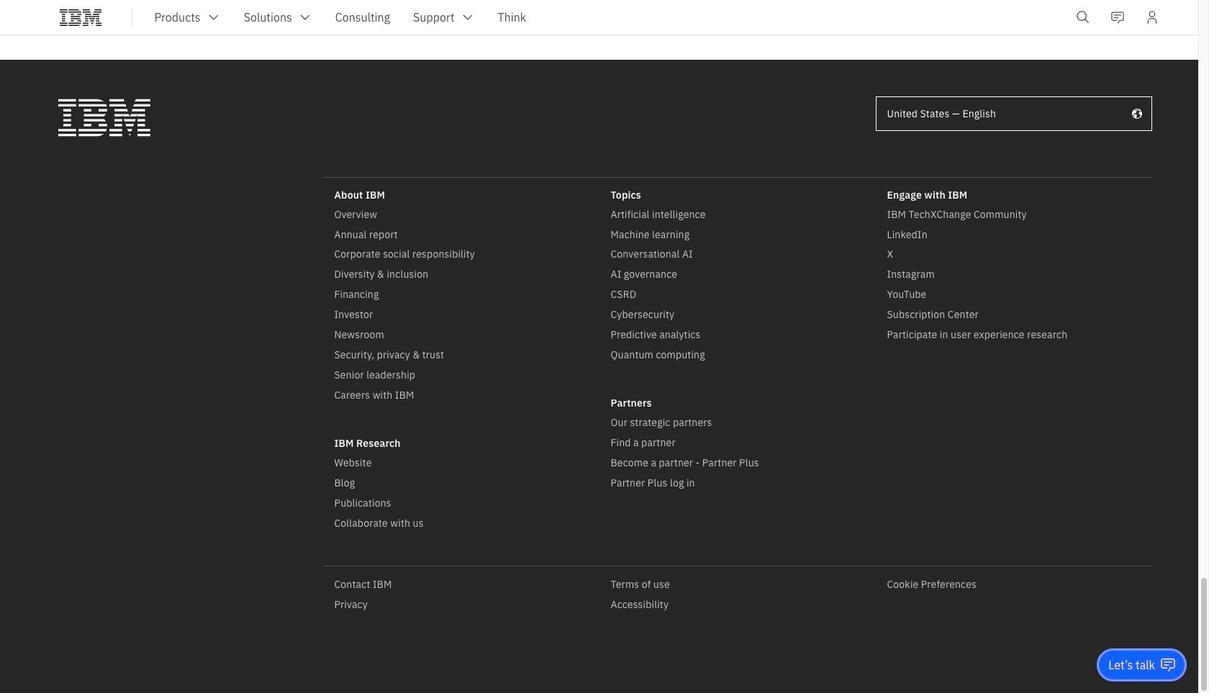 Task type: locate. For each thing, give the bounding box(es) containing it.
contact us region
[[1097, 649, 1187, 682]]



Task type: describe. For each thing, give the bounding box(es) containing it.
let's talk element
[[1109, 657, 1155, 673]]



